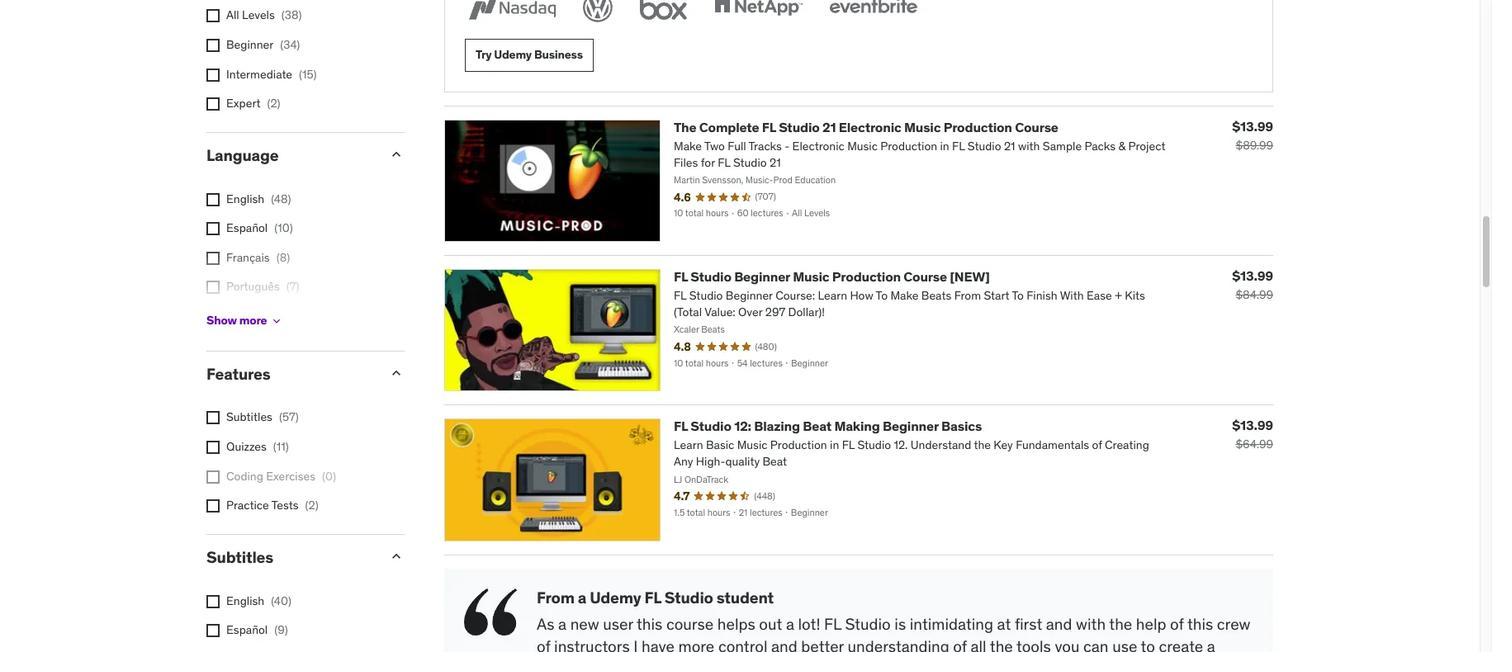 Task type: vqa. For each thing, say whether or not it's contained in the screenshot.
right and
yes



Task type: locate. For each thing, give the bounding box(es) containing it.
xsmall image left expert
[[207, 98, 220, 111]]

2 vertical spatial beginner
[[883, 418, 939, 435]]

1 horizontal spatial course
[[1015, 119, 1059, 135]]

a left the lot!
[[786, 615, 795, 635]]

1 vertical spatial the
[[990, 637, 1013, 653]]

xsmall image up show
[[207, 281, 220, 294]]

(15)
[[299, 67, 317, 82]]

1 vertical spatial and
[[772, 637, 798, 653]]

more inside from a udemy fl studio student as a new user this course helps out a lot! fl studio is intimidating at first and with the help of this crew of instructors i have more control and better understanding of all the tools you can use to create
[[679, 637, 715, 653]]

quizzes (11)
[[226, 440, 289, 454]]

subtitles for subtitles (57)
[[226, 410, 273, 425]]

0 vertical spatial production
[[944, 119, 1013, 135]]

1 $13.99 from the top
[[1233, 118, 1274, 134]]

0 vertical spatial $13.99
[[1233, 118, 1274, 134]]

8 xsmall image from the top
[[207, 471, 220, 484]]

1 vertical spatial production
[[833, 269, 901, 285]]

0 vertical spatial español
[[226, 221, 268, 236]]

basics
[[942, 418, 982, 435]]

all
[[971, 637, 987, 653]]

3 $13.99 from the top
[[1233, 417, 1274, 434]]

español for español (9)
[[226, 623, 268, 638]]

and
[[1046, 615, 1073, 635], [772, 637, 798, 653]]

2 vertical spatial small image
[[388, 548, 405, 565]]

this up have on the left bottom of page
[[637, 615, 663, 635]]

udemy inside "link"
[[494, 47, 532, 62]]

course
[[667, 615, 714, 635]]

xsmall image
[[207, 193, 220, 206], [207, 252, 220, 265], [270, 314, 284, 328], [207, 412, 220, 425], [207, 500, 220, 513]]

levels
[[242, 8, 275, 23]]

subtitles button
[[207, 548, 375, 567]]

xsmall image for subtitles
[[207, 412, 220, 425]]

1 vertical spatial course
[[904, 269, 947, 285]]

0 horizontal spatial production
[[833, 269, 901, 285]]

xsmall image left 'quizzes'
[[207, 441, 220, 454]]

1 horizontal spatial more
[[679, 637, 715, 653]]

exercises
[[266, 469, 316, 484]]

7 xsmall image from the top
[[207, 441, 220, 454]]

crew
[[1217, 615, 1251, 635]]

0 vertical spatial beginner
[[226, 37, 274, 52]]

1 vertical spatial subtitles
[[207, 548, 273, 567]]

of left 'all'
[[954, 637, 967, 653]]

0 horizontal spatial udemy
[[494, 47, 532, 62]]

xsmall image left español (9)
[[207, 625, 220, 638]]

language button
[[207, 145, 375, 165]]

the up use on the bottom of the page
[[1110, 615, 1133, 635]]

subtitles
[[226, 410, 273, 425], [207, 548, 273, 567]]

this up create
[[1188, 615, 1214, 635]]

$13.99 $89.99
[[1233, 118, 1274, 153]]

2 english from the top
[[226, 594, 265, 609]]

$13.99 for basics
[[1233, 417, 1274, 434]]

studio
[[779, 119, 820, 135], [691, 269, 732, 285], [691, 418, 732, 435], [665, 588, 714, 608], [845, 615, 891, 635]]

1 vertical spatial small image
[[388, 365, 405, 381]]

the
[[674, 119, 697, 135]]

1 horizontal spatial this
[[1188, 615, 1214, 635]]

more down course
[[679, 637, 715, 653]]

español up français
[[226, 221, 268, 236]]

6 xsmall image from the top
[[207, 281, 220, 294]]

udemy right try
[[494, 47, 532, 62]]

with
[[1076, 615, 1106, 635]]

1 horizontal spatial udemy
[[590, 588, 641, 608]]

(2)
[[267, 96, 281, 111], [305, 498, 319, 513]]

udemy up user
[[590, 588, 641, 608]]

español
[[226, 221, 268, 236], [226, 623, 268, 638]]

xsmall image for português (7)
[[207, 281, 220, 294]]

subtitles up 'quizzes'
[[226, 410, 273, 425]]

4 xsmall image from the top
[[207, 98, 220, 111]]

xsmall image left "english (40)"
[[207, 595, 220, 609]]

(9)
[[274, 623, 288, 638]]

first
[[1015, 615, 1043, 635]]

of down the as
[[537, 637, 551, 653]]

fl studio 12: blazing beat making beginner basics link
[[674, 418, 982, 435]]

box image
[[636, 0, 691, 25]]

beginner (34)
[[226, 37, 300, 52]]

$13.99 up $89.99
[[1233, 118, 1274, 134]]

small image for features
[[388, 365, 405, 381]]

of
[[1171, 615, 1184, 635], [537, 637, 551, 653], [954, 637, 967, 653]]

and up the you
[[1046, 615, 1073, 635]]

as
[[537, 615, 555, 635]]

xsmall image left all
[[207, 9, 220, 23]]

$13.99 up $64.99 in the bottom of the page
[[1233, 417, 1274, 434]]

practice
[[226, 498, 269, 513]]

0 vertical spatial english
[[226, 191, 265, 206]]

xsmall image for español (10)
[[207, 222, 220, 236]]

1 xsmall image from the top
[[207, 9, 220, 23]]

use
[[1113, 637, 1138, 653]]

5 xsmall image from the top
[[207, 222, 220, 236]]

1 vertical spatial español
[[226, 623, 268, 638]]

music
[[905, 119, 941, 135], [793, 269, 830, 285]]

1 vertical spatial english
[[226, 594, 265, 609]]

tools
[[1017, 637, 1051, 653]]

xsmall image left coding
[[207, 471, 220, 484]]

features
[[207, 364, 271, 384]]

0 horizontal spatial more
[[239, 313, 267, 328]]

हिन्दी
[[226, 309, 248, 324]]

xsmall image left the intermediate on the top left of page
[[207, 68, 220, 82]]

a
[[578, 588, 587, 608], [558, 615, 567, 635], [786, 615, 795, 635]]

$13.99 up $84.99
[[1233, 268, 1274, 284]]

0 vertical spatial music
[[905, 119, 941, 135]]

fl studio beginner music production course [new]
[[674, 269, 990, 285]]

(38)
[[282, 8, 302, 23]]

1 horizontal spatial the
[[1110, 615, 1133, 635]]

0 horizontal spatial beginner
[[226, 37, 274, 52]]

0 vertical spatial (2)
[[267, 96, 281, 111]]

xsmall image for français
[[207, 252, 220, 265]]

xsmall image for coding exercises (0)
[[207, 471, 220, 484]]

xsmall image left "practice"
[[207, 500, 220, 513]]

(57)
[[279, 410, 299, 425]]

have
[[642, 637, 675, 653]]

1 english from the top
[[226, 191, 265, 206]]

español (10)
[[226, 221, 293, 236]]

0 vertical spatial subtitles
[[226, 410, 273, 425]]

10 xsmall image from the top
[[207, 625, 220, 638]]

a right from
[[578, 588, 587, 608]]

xsmall image left the english (48)
[[207, 193, 220, 206]]

understanding
[[848, 637, 950, 653]]

fl studio 12: blazing beat making beginner basics
[[674, 418, 982, 435]]

xsmall image for english
[[207, 193, 220, 206]]

(7)
[[286, 280, 299, 294]]

try udemy business link
[[465, 39, 594, 72]]

1 vertical spatial udemy
[[590, 588, 641, 608]]

2 xsmall image from the top
[[207, 39, 220, 52]]

xsmall image for all levels (38)
[[207, 9, 220, 23]]

2 vertical spatial $13.99
[[1233, 417, 1274, 434]]

1 español from the top
[[226, 221, 268, 236]]

english (40)
[[226, 594, 292, 609]]

1 vertical spatial (2)
[[305, 498, 319, 513]]

3 xsmall image from the top
[[207, 68, 220, 82]]

(2) right the tests
[[305, 498, 319, 513]]

student
[[717, 588, 774, 608]]

xsmall image for quizzes (11)
[[207, 441, 220, 454]]

1 vertical spatial more
[[679, 637, 715, 653]]

expert
[[226, 96, 261, 111]]

udemy inside from a udemy fl studio student as a new user this course helps out a lot! fl studio is intimidating at first and with the help of this crew of instructors i have more control and better understanding of all the tools you can use to create
[[590, 588, 641, 608]]

xsmall image left "español (10)"
[[207, 222, 220, 236]]

xsmall image left subtitles (57)
[[207, 412, 220, 425]]

1 vertical spatial $13.99
[[1233, 268, 1274, 284]]

intermediate
[[226, 67, 292, 82]]

xsmall image left français
[[207, 252, 220, 265]]

français (8)
[[226, 250, 290, 265]]

1 this from the left
[[637, 615, 663, 635]]

show
[[207, 313, 237, 328]]

and down the out
[[772, 637, 798, 653]]

subtitles (57)
[[226, 410, 299, 425]]

español (9)
[[226, 623, 288, 638]]

9 xsmall image from the top
[[207, 595, 220, 609]]

0 vertical spatial small image
[[388, 146, 405, 163]]

small image
[[388, 146, 405, 163], [388, 365, 405, 381], [388, 548, 405, 565]]

1 vertical spatial music
[[793, 269, 830, 285]]

1 horizontal spatial and
[[1046, 615, 1073, 635]]

try
[[476, 47, 492, 62]]

2 español from the top
[[226, 623, 268, 638]]

(40)
[[271, 594, 292, 609]]

0 vertical spatial udemy
[[494, 47, 532, 62]]

course
[[1015, 119, 1059, 135], [904, 269, 947, 285]]

(10)
[[274, 221, 293, 236]]

english
[[226, 191, 265, 206], [226, 594, 265, 609]]

fl
[[762, 119, 776, 135], [674, 269, 688, 285], [674, 418, 688, 435], [645, 588, 662, 608], [824, 615, 842, 635]]

a right the as
[[558, 615, 567, 635]]

0 horizontal spatial this
[[637, 615, 663, 635]]

blazing
[[754, 418, 800, 435]]

the
[[1110, 615, 1133, 635], [990, 637, 1013, 653]]

1 small image from the top
[[388, 146, 405, 163]]

xsmall image
[[207, 9, 220, 23], [207, 39, 220, 52], [207, 68, 220, 82], [207, 98, 220, 111], [207, 222, 220, 236], [207, 281, 220, 294], [207, 441, 220, 454], [207, 471, 220, 484], [207, 595, 220, 609], [207, 625, 220, 638]]

production
[[944, 119, 1013, 135], [833, 269, 901, 285]]

2 this from the left
[[1188, 615, 1214, 635]]

english up español (9)
[[226, 594, 265, 609]]

try udemy business
[[476, 47, 583, 62]]

english for english (48)
[[226, 191, 265, 206]]

español down "english (40)"
[[226, 623, 268, 638]]

xsmall image left beginner (34)
[[207, 39, 220, 52]]

1 horizontal spatial beginner
[[735, 269, 790, 285]]

the complete fl studio 21 electronic music production course
[[674, 119, 1059, 135]]

english up "español (10)"
[[226, 191, 265, 206]]

more right show
[[239, 313, 267, 328]]

3 small image from the top
[[388, 548, 405, 565]]

user
[[603, 615, 633, 635]]

0 horizontal spatial of
[[537, 637, 551, 653]]

the down at
[[990, 637, 1013, 653]]

2 $13.99 from the top
[[1233, 268, 1274, 284]]

2 small image from the top
[[388, 365, 405, 381]]

2 horizontal spatial a
[[786, 615, 795, 635]]

all
[[226, 8, 239, 23]]

xsmall image down português (7)
[[270, 314, 284, 328]]

0 vertical spatial more
[[239, 313, 267, 328]]

subtitles up "english (40)"
[[207, 548, 273, 567]]

[new]
[[950, 269, 990, 285]]

(2) down the intermediate (15)
[[267, 96, 281, 111]]

instructors
[[554, 637, 630, 653]]

0 horizontal spatial course
[[904, 269, 947, 285]]

beginner
[[226, 37, 274, 52], [735, 269, 790, 285], [883, 418, 939, 435]]

2 horizontal spatial beginner
[[883, 418, 939, 435]]

of up create
[[1171, 615, 1184, 635]]

udemy
[[494, 47, 532, 62], [590, 588, 641, 608]]

0 horizontal spatial the
[[990, 637, 1013, 653]]



Task type: describe. For each thing, give the bounding box(es) containing it.
electronic
[[839, 119, 902, 135]]

intermediate (15)
[[226, 67, 317, 82]]

(8)
[[276, 250, 290, 265]]

$13.99 $84.99
[[1233, 268, 1274, 302]]

0 vertical spatial and
[[1046, 615, 1073, 635]]

1 horizontal spatial production
[[944, 119, 1013, 135]]

eventbrite image
[[826, 0, 921, 25]]

$89.99
[[1236, 138, 1274, 153]]

(34)
[[280, 37, 300, 52]]

small image for language
[[388, 146, 405, 163]]

0 horizontal spatial a
[[558, 615, 567, 635]]

expert (2)
[[226, 96, 281, 111]]

practice tests (2)
[[226, 498, 319, 513]]

0 horizontal spatial and
[[772, 637, 798, 653]]

better
[[802, 637, 844, 653]]

show more
[[207, 313, 267, 328]]

you
[[1055, 637, 1080, 653]]

is
[[895, 615, 906, 635]]

español for español (10)
[[226, 221, 268, 236]]

out
[[759, 615, 783, 635]]

business
[[534, 47, 583, 62]]

to
[[1141, 637, 1156, 653]]

1 horizontal spatial a
[[578, 588, 587, 608]]

$64.99
[[1236, 437, 1274, 452]]

português (7)
[[226, 280, 299, 294]]

show more button
[[207, 305, 284, 338]]

português
[[226, 280, 280, 294]]

language
[[207, 145, 279, 165]]

lot!
[[798, 615, 821, 635]]

at
[[998, 615, 1011, 635]]

$84.99
[[1236, 288, 1274, 302]]

1 vertical spatial beginner
[[735, 269, 790, 285]]

xsmall image for español (9)
[[207, 625, 220, 638]]

english for english (40)
[[226, 594, 265, 609]]

xsmall image inside show more button
[[270, 314, 284, 328]]

0 horizontal spatial music
[[793, 269, 830, 285]]

$13.99 for production
[[1233, 118, 1274, 134]]

i
[[634, 637, 638, 653]]

english (48)
[[226, 191, 291, 206]]

coding
[[226, 469, 263, 484]]

small image for subtitles
[[388, 548, 405, 565]]

(48)
[[271, 191, 291, 206]]

tests
[[271, 498, 299, 513]]

français
[[226, 250, 270, 265]]

can
[[1084, 637, 1109, 653]]

12:
[[735, 418, 752, 435]]

helps
[[718, 615, 756, 635]]

more inside button
[[239, 313, 267, 328]]

(0)
[[322, 469, 336, 484]]

1 horizontal spatial (2)
[[305, 498, 319, 513]]

features button
[[207, 364, 375, 384]]

(11)
[[273, 440, 289, 454]]

xsmall image for english (40)
[[207, 595, 220, 609]]

netapp image
[[711, 0, 806, 25]]

from
[[537, 588, 575, 608]]

0 vertical spatial course
[[1015, 119, 1059, 135]]

xsmall image for practice
[[207, 500, 220, 513]]

coding exercises (0)
[[226, 469, 336, 484]]

1 horizontal spatial of
[[954, 637, 967, 653]]

making
[[835, 418, 880, 435]]

$13.99 $64.99
[[1233, 417, 1274, 452]]

control
[[719, 637, 768, 653]]

help
[[1137, 615, 1167, 635]]

0 vertical spatial the
[[1110, 615, 1133, 635]]

2 horizontal spatial of
[[1171, 615, 1184, 635]]

intimidating
[[910, 615, 994, 635]]

from a udemy fl studio student as a new user this course helps out a lot! fl studio is intimidating at first and with the help of this crew of instructors i have more control and better understanding of all the tools you can use to create 
[[537, 588, 1251, 653]]

0 horizontal spatial (2)
[[267, 96, 281, 111]]

subtitles for subtitles
[[207, 548, 273, 567]]

1 horizontal spatial music
[[905, 119, 941, 135]]

xsmall image for expert (2)
[[207, 98, 220, 111]]

21
[[823, 119, 836, 135]]

quizzes
[[226, 440, 267, 454]]

xsmall image for beginner (34)
[[207, 39, 220, 52]]

complete
[[700, 119, 760, 135]]

volkswagen image
[[580, 0, 616, 25]]

beat
[[803, 418, 832, 435]]

nasdaq image
[[465, 0, 560, 25]]

all levels (38)
[[226, 8, 302, 23]]

xsmall image for intermediate (15)
[[207, 68, 220, 82]]

fl studio beginner music production course [new] link
[[674, 269, 990, 285]]

the complete fl studio 21 electronic music production course link
[[674, 119, 1059, 135]]

new
[[571, 615, 599, 635]]



